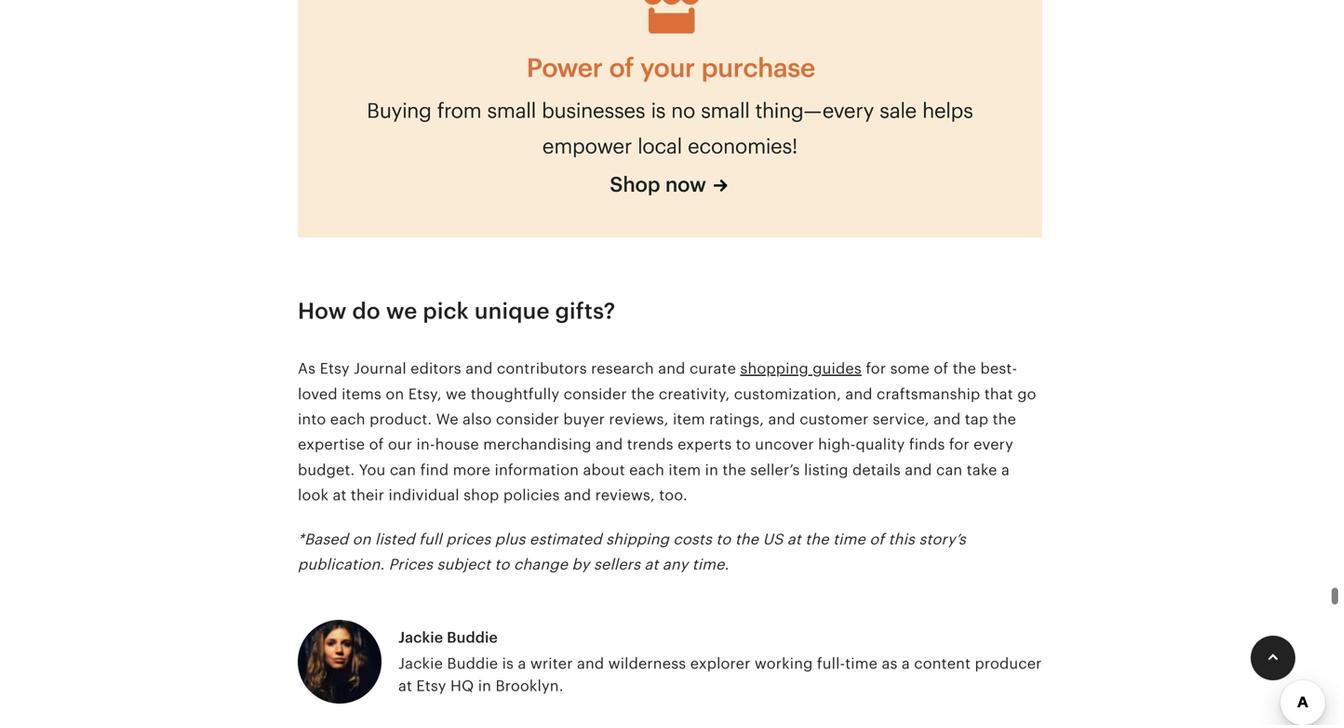 Task type: describe. For each thing, give the bounding box(es) containing it.
you
[[359, 462, 386, 478]]

guides
[[813, 360, 862, 377]]

hq
[[451, 678, 474, 695]]

publication.
[[298, 556, 385, 573]]

and down about
[[564, 487, 591, 504]]

at right us
[[787, 531, 801, 548]]

jackie buddie jackie buddie is a writer and wilderness explorer working full-time as a content producer at etsy hq in brooklyn.
[[398, 629, 1042, 695]]

prices
[[446, 531, 491, 548]]

subject
[[437, 556, 491, 573]]

customization,
[[734, 386, 842, 402]]

the left best-
[[953, 360, 977, 377]]

customer
[[800, 411, 869, 428]]

by
[[572, 556, 590, 573]]

creativity,
[[659, 386, 730, 402]]

0 vertical spatial item
[[673, 411, 705, 428]]

individual
[[389, 487, 460, 504]]

expertise
[[298, 436, 365, 453]]

how do we pick unique gifts?
[[298, 298, 616, 324]]

time inside *based on listed full prices plus estimated shipping costs to the us at the time of this story's publication. prices subject to change by sellers at any time.
[[833, 531, 866, 548]]

find
[[420, 462, 449, 478]]

too.
[[659, 487, 688, 504]]

working
[[755, 656, 813, 672]]

1 vertical spatial reviews,
[[596, 487, 655, 504]]

uncover
[[755, 436, 814, 453]]

finds
[[909, 436, 945, 453]]

pick
[[423, 298, 469, 324]]

best-
[[981, 360, 1018, 377]]

*based
[[298, 531, 348, 548]]

information
[[495, 462, 579, 478]]

service,
[[873, 411, 930, 428]]

plus
[[495, 531, 526, 548]]

sellers
[[594, 556, 641, 573]]

editors
[[411, 360, 462, 377]]

the left us
[[735, 531, 759, 548]]

1 vertical spatial for
[[949, 436, 970, 453]]

0 vertical spatial we
[[386, 298, 417, 324]]

how
[[298, 298, 347, 324]]

at inside for some of the best- loved items on etsy, we thoughtfully consider the creativity, customization, and craftsmanship that go into each product. we also consider buyer reviews, item ratings, and customer service, and tap the expertise of our in-house merchandising and trends experts to uncover high-quality finds for every budget. you can find more information about each item in the seller's listing details and can take a look at their individual shop policies and reviews, too.
[[333, 487, 347, 504]]

0 vertical spatial consider
[[564, 386, 627, 402]]

the right us
[[806, 531, 829, 548]]

gifts?
[[555, 298, 616, 324]]

quality
[[856, 436, 905, 453]]

a inside for some of the best- loved items on etsy, we thoughtfully consider the creativity, customization, and craftsmanship that go into each product. we also consider buyer reviews, item ratings, and customer service, and tap the expertise of our in-house merchandising and trends experts to uncover high-quality finds for every budget. you can find more information about each item in the seller's listing details and can take a look at their individual shop policies and reviews, too.
[[1002, 462, 1010, 478]]

0 horizontal spatial a
[[518, 656, 526, 672]]

for some of the best- loved items on etsy, we thoughtfully consider the creativity, customization, and craftsmanship that go into each product. we also consider buyer reviews, item ratings, and customer service, and tap the expertise of our in-house merchandising and trends experts to uncover high-quality finds for every budget. you can find more information about each item in the seller's listing details and can take a look at their individual shop policies and reviews, too.
[[298, 360, 1037, 504]]

as
[[298, 360, 316, 377]]

0 horizontal spatial each
[[330, 411, 366, 428]]

merchandising
[[483, 436, 592, 453]]

the down research
[[631, 386, 655, 402]]

we inside for some of the best- loved items on etsy, we thoughtfully consider the creativity, customization, and craftsmanship that go into each product. we also consider buyer reviews, item ratings, and customer service, and tap the expertise of our in-house merchandising and trends experts to uncover high-quality finds for every budget. you can find more information about each item in the seller's listing details and can take a look at their individual shop policies and reviews, too.
[[446, 386, 467, 402]]

about
[[583, 462, 625, 478]]

research
[[591, 360, 654, 377]]

curate
[[690, 360, 736, 377]]

policies
[[503, 487, 560, 504]]

tap
[[965, 411, 989, 428]]

producer
[[975, 656, 1042, 672]]

every
[[974, 436, 1014, 453]]

experts
[[678, 436, 732, 453]]

craftsmanship
[[877, 386, 981, 402]]

items
[[342, 386, 382, 402]]

in inside for some of the best- loved items on etsy, we thoughtfully consider the creativity, customization, and craftsmanship that go into each product. we also consider buyer reviews, item ratings, and customer service, and tap the expertise of our in-house merchandising and trends experts to uncover high-quality finds for every budget. you can find more information about each item in the seller's listing details and can take a look at their individual shop policies and reviews, too.
[[705, 462, 719, 478]]

to inside for some of the best- loved items on etsy, we thoughtfully consider the creativity, customization, and craftsmanship that go into each product. we also consider buyer reviews, item ratings, and customer service, and tap the expertise of our in-house merchandising and trends experts to uncover high-quality finds for every budget. you can find more information about each item in the seller's listing details and can take a look at their individual shop policies and reviews, too.
[[736, 436, 751, 453]]

0 vertical spatial reviews,
[[609, 411, 669, 428]]

costs
[[673, 531, 712, 548]]

0 horizontal spatial to
[[495, 556, 510, 573]]

wilderness
[[609, 656, 686, 672]]

ratings,
[[710, 411, 764, 428]]

and up about
[[596, 436, 623, 453]]

at left "any"
[[645, 556, 659, 573]]

us
[[763, 531, 783, 548]]

jackie buddie image image
[[298, 620, 382, 704]]

change
[[514, 556, 568, 573]]

listed
[[375, 531, 415, 548]]

in inside jackie buddie jackie buddie is a writer and wilderness explorer working full-time as a content producer at etsy hq in brooklyn.
[[478, 678, 492, 695]]

*based on listed full prices plus estimated shipping costs to the us at the time of this story's publication. prices subject to change by sellers at any time.
[[298, 531, 966, 573]]

shopping
[[741, 360, 809, 377]]

shop
[[464, 487, 499, 504]]

as
[[882, 656, 898, 672]]

trends
[[627, 436, 674, 453]]



Task type: locate. For each thing, give the bounding box(es) containing it.
can
[[390, 462, 416, 478], [937, 462, 963, 478]]

in
[[705, 462, 719, 478], [478, 678, 492, 695]]

time inside jackie buddie jackie buddie is a writer and wilderness explorer working full-time as a content producer at etsy hq in brooklyn.
[[846, 656, 878, 672]]

reviews, up the 'trends'
[[609, 411, 669, 428]]

etsy
[[320, 360, 350, 377], [417, 678, 446, 695]]

to up time.
[[716, 531, 731, 548]]

reviews,
[[609, 411, 669, 428], [596, 487, 655, 504]]

buyer
[[564, 411, 605, 428]]

0 vertical spatial on
[[386, 386, 404, 402]]

each
[[330, 411, 366, 428], [629, 462, 665, 478]]

to down ratings,
[[736, 436, 751, 453]]

1 vertical spatial jackie
[[398, 656, 443, 672]]

reviews, down about
[[596, 487, 655, 504]]

item down the creativity,
[[673, 411, 705, 428]]

prices
[[389, 556, 433, 573]]

we
[[436, 411, 459, 428]]

0 horizontal spatial consider
[[496, 411, 560, 428]]

2 jackie from the top
[[398, 656, 443, 672]]

of
[[934, 360, 949, 377], [369, 436, 384, 453], [870, 531, 885, 548]]

high-
[[818, 436, 856, 453]]

0 vertical spatial to
[[736, 436, 751, 453]]

into
[[298, 411, 326, 428]]

budget.
[[298, 462, 355, 478]]

jackie down the prices
[[398, 629, 443, 646]]

of up craftsmanship
[[934, 360, 949, 377]]

for
[[866, 360, 886, 377], [949, 436, 970, 453]]

writer
[[531, 656, 573, 672]]

some
[[891, 360, 930, 377]]

go
[[1018, 386, 1037, 402]]

1 vertical spatial etsy
[[417, 678, 446, 695]]

buddie
[[447, 629, 498, 646], [447, 656, 498, 672]]

explorer
[[690, 656, 751, 672]]

jackie right jackie buddie image
[[398, 656, 443, 672]]

time.
[[692, 556, 729, 573]]

on inside *based on listed full prices plus estimated shipping costs to the us at the time of this story's publication. prices subject to change by sellers at any time.
[[353, 531, 371, 548]]

0 horizontal spatial etsy
[[320, 360, 350, 377]]

shopping guides link
[[741, 360, 862, 377]]

2 horizontal spatial of
[[934, 360, 949, 377]]

1 horizontal spatial consider
[[564, 386, 627, 402]]

each down items
[[330, 411, 366, 428]]

time left this
[[833, 531, 866, 548]]

journal
[[354, 360, 407, 377]]

we
[[386, 298, 417, 324], [446, 386, 467, 402]]

of inside *based on listed full prices plus estimated shipping costs to the us at the time of this story's publication. prices subject to change by sellers at any time.
[[870, 531, 885, 548]]

in right hq
[[478, 678, 492, 695]]

1 vertical spatial we
[[446, 386, 467, 402]]

and up the uncover
[[769, 411, 796, 428]]

story's
[[919, 531, 966, 548]]

1 jackie from the top
[[398, 629, 443, 646]]

and right "writer"
[[577, 656, 604, 672]]

0 horizontal spatial of
[[369, 436, 384, 453]]

their
[[351, 487, 385, 504]]

0 horizontal spatial we
[[386, 298, 417, 324]]

can down our
[[390, 462, 416, 478]]

1 horizontal spatial each
[[629, 462, 665, 478]]

each down the 'trends'
[[629, 462, 665, 478]]

1 horizontal spatial etsy
[[417, 678, 446, 695]]

1 horizontal spatial of
[[870, 531, 885, 548]]

and down guides on the right of the page
[[846, 386, 873, 402]]

in-
[[417, 436, 435, 453]]

0 horizontal spatial for
[[866, 360, 886, 377]]

that
[[985, 386, 1014, 402]]

full-
[[817, 656, 846, 672]]

1 horizontal spatial on
[[386, 386, 404, 402]]

item
[[673, 411, 705, 428], [669, 462, 701, 478]]

0 vertical spatial for
[[866, 360, 886, 377]]

time left "as"
[[846, 656, 878, 672]]

for down tap
[[949, 436, 970, 453]]

2 vertical spatial of
[[870, 531, 885, 548]]

buying from small businesses image
[[298, 0, 1043, 266]]

as etsy journal editors and contributors research and curate shopping guides
[[298, 360, 862, 377]]

on up product.
[[386, 386, 404, 402]]

2 horizontal spatial a
[[1002, 462, 1010, 478]]

take
[[967, 462, 998, 478]]

content
[[914, 656, 971, 672]]

on inside for some of the best- loved items on etsy, we thoughtfully consider the creativity, customization, and craftsmanship that go into each product. we also consider buyer reviews, item ratings, and customer service, and tap the expertise of our in-house merchandising and trends experts to uncover high-quality finds for every budget. you can find more information about each item in the seller's listing details and can take a look at their individual shop policies and reviews, too.
[[386, 386, 404, 402]]

we up we
[[446, 386, 467, 402]]

thoughtfully
[[471, 386, 560, 402]]

seller's
[[751, 462, 800, 478]]

is
[[502, 656, 514, 672]]

and down finds
[[905, 462, 932, 478]]

0 vertical spatial time
[[833, 531, 866, 548]]

consider up buyer
[[564, 386, 627, 402]]

1 horizontal spatial to
[[716, 531, 731, 548]]

on up publication.
[[353, 531, 371, 548]]

a right "as"
[[902, 656, 910, 672]]

at inside jackie buddie jackie buddie is a writer and wilderness explorer working full-time as a content producer at etsy hq in brooklyn.
[[398, 678, 412, 695]]

1 vertical spatial consider
[[496, 411, 560, 428]]

0 vertical spatial of
[[934, 360, 949, 377]]

to down plus
[[495, 556, 510, 573]]

for left some
[[866, 360, 886, 377]]

brooklyn.
[[496, 678, 564, 695]]

1 can from the left
[[390, 462, 416, 478]]

we right do
[[386, 298, 417, 324]]

the down the that
[[993, 411, 1017, 428]]

consider up merchandising
[[496, 411, 560, 428]]

0 vertical spatial buddie
[[447, 629, 498, 646]]

2 can from the left
[[937, 462, 963, 478]]

our
[[388, 436, 413, 453]]

consider
[[564, 386, 627, 402], [496, 411, 560, 428]]

the down experts at the right
[[723, 462, 746, 478]]

unique
[[475, 298, 550, 324]]

also
[[463, 411, 492, 428]]

0 vertical spatial in
[[705, 462, 719, 478]]

any
[[663, 556, 688, 573]]

and right the editors on the left of the page
[[466, 360, 493, 377]]

and up the creativity,
[[658, 360, 686, 377]]

1 horizontal spatial for
[[949, 436, 970, 453]]

house
[[435, 436, 479, 453]]

1 horizontal spatial can
[[937, 462, 963, 478]]

full
[[419, 531, 442, 548]]

product.
[[370, 411, 432, 428]]

1 vertical spatial to
[[716, 531, 731, 548]]

of left our
[[369, 436, 384, 453]]

0 vertical spatial each
[[330, 411, 366, 428]]

1 vertical spatial on
[[353, 531, 371, 548]]

contributors
[[497, 360, 587, 377]]

1 vertical spatial buddie
[[447, 656, 498, 672]]

1 buddie from the top
[[447, 629, 498, 646]]

jackie
[[398, 629, 443, 646], [398, 656, 443, 672]]

and left tap
[[934, 411, 961, 428]]

listing
[[804, 462, 849, 478]]

the
[[953, 360, 977, 377], [631, 386, 655, 402], [993, 411, 1017, 428], [723, 462, 746, 478], [735, 531, 759, 548], [806, 531, 829, 548]]

2 horizontal spatial to
[[736, 436, 751, 453]]

item up the "too."
[[669, 462, 701, 478]]

shipping
[[606, 531, 669, 548]]

this
[[889, 531, 915, 548]]

do
[[352, 298, 381, 324]]

a right take
[[1002, 462, 1010, 478]]

1 vertical spatial in
[[478, 678, 492, 695]]

at right look
[[333, 487, 347, 504]]

can left take
[[937, 462, 963, 478]]

0 horizontal spatial can
[[390, 462, 416, 478]]

loved
[[298, 386, 338, 402]]

on
[[386, 386, 404, 402], [353, 531, 371, 548]]

etsy,
[[408, 386, 442, 402]]

2 buddie from the top
[[447, 656, 498, 672]]

2 vertical spatial to
[[495, 556, 510, 573]]

in down experts at the right
[[705, 462, 719, 478]]

0 horizontal spatial on
[[353, 531, 371, 548]]

estimated
[[530, 531, 602, 548]]

etsy inside jackie buddie jackie buddie is a writer and wilderness explorer working full-time as a content producer at etsy hq in brooklyn.
[[417, 678, 446, 695]]

time
[[833, 531, 866, 548], [846, 656, 878, 672]]

1 vertical spatial of
[[369, 436, 384, 453]]

and inside jackie buddie jackie buddie is a writer and wilderness explorer working full-time as a content producer at etsy hq in brooklyn.
[[577, 656, 604, 672]]

a right is
[[518, 656, 526, 672]]

1 horizontal spatial we
[[446, 386, 467, 402]]

etsy right as
[[320, 360, 350, 377]]

1 vertical spatial each
[[629, 462, 665, 478]]

etsy left hq
[[417, 678, 446, 695]]

1 horizontal spatial a
[[902, 656, 910, 672]]

look
[[298, 487, 329, 504]]

more
[[453, 462, 491, 478]]

0 vertical spatial jackie
[[398, 629, 443, 646]]

1 vertical spatial item
[[669, 462, 701, 478]]

1 vertical spatial time
[[846, 656, 878, 672]]

of left this
[[870, 531, 885, 548]]

0 vertical spatial etsy
[[320, 360, 350, 377]]

details
[[853, 462, 901, 478]]

at left hq
[[398, 678, 412, 695]]

1 horizontal spatial in
[[705, 462, 719, 478]]

0 horizontal spatial in
[[478, 678, 492, 695]]



Task type: vqa. For each thing, say whether or not it's contained in the screenshot.
Listed
yes



